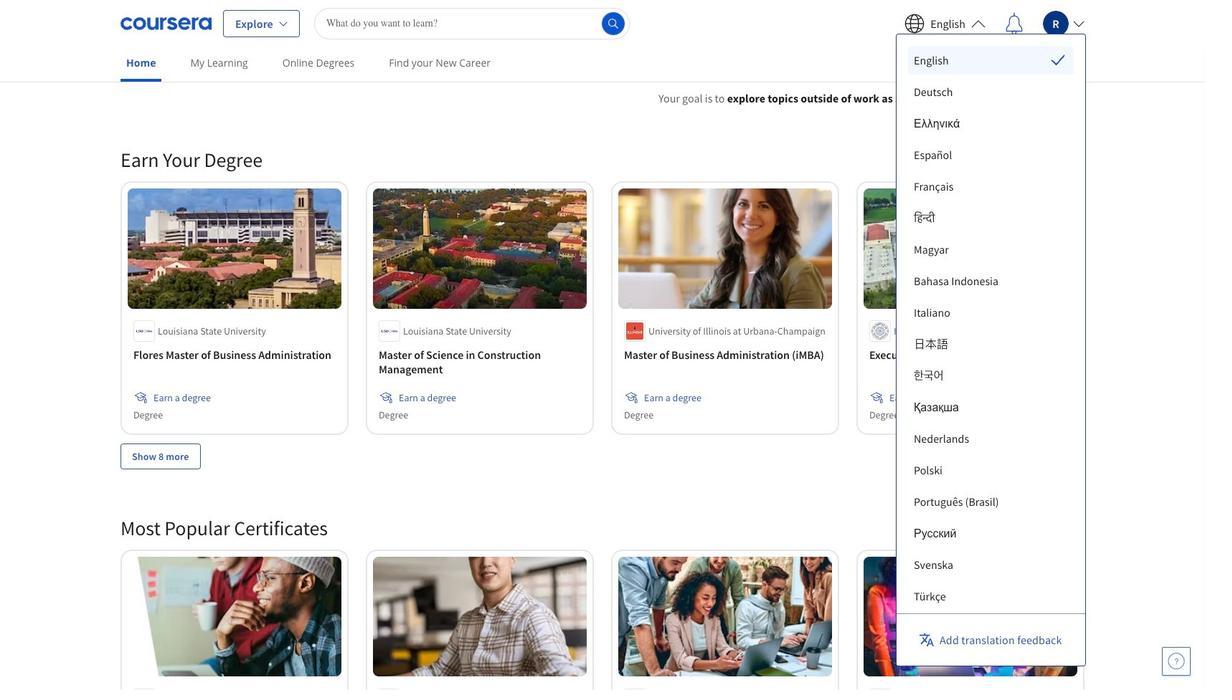 Task type: locate. For each thing, give the bounding box(es) containing it.
radio item
[[908, 46, 1073, 75]]

main content
[[0, 72, 1205, 691]]

coursera image
[[121, 12, 212, 35]]

help center image
[[1168, 653, 1185, 671]]

menu
[[908, 46, 1073, 691]]

earn your degree collection element
[[112, 124, 1093, 492]]

None search field
[[314, 8, 630, 39]]



Task type: describe. For each thing, give the bounding box(es) containing it.
most popular certificates collection element
[[112, 492, 1093, 691]]



Task type: vqa. For each thing, say whether or not it's contained in the screenshot.
help center image
yes



